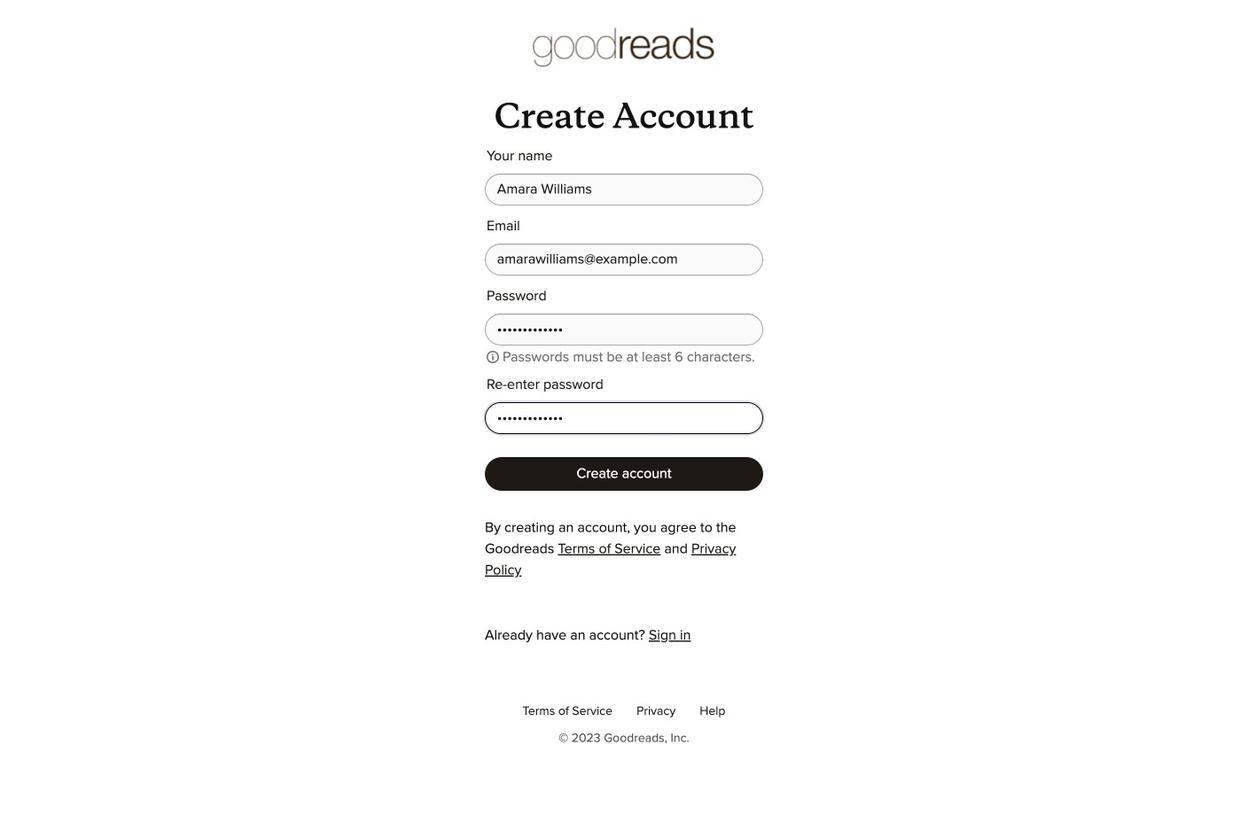 Task type: locate. For each thing, give the bounding box(es) containing it.
None submit
[[485, 458, 764, 491]]

None password field
[[485, 403, 764, 435]]

alert image
[[487, 351, 499, 364]]

None email field
[[485, 244, 764, 276]]

At least 6 characters password field
[[485, 314, 764, 346]]



Task type: vqa. For each thing, say whether or not it's contained in the screenshot.
entire on the left of the page
no



Task type: describe. For each thing, give the bounding box(es) containing it.
First and last name text field
[[485, 174, 764, 206]]

goodreads image
[[533, 27, 715, 69]]



